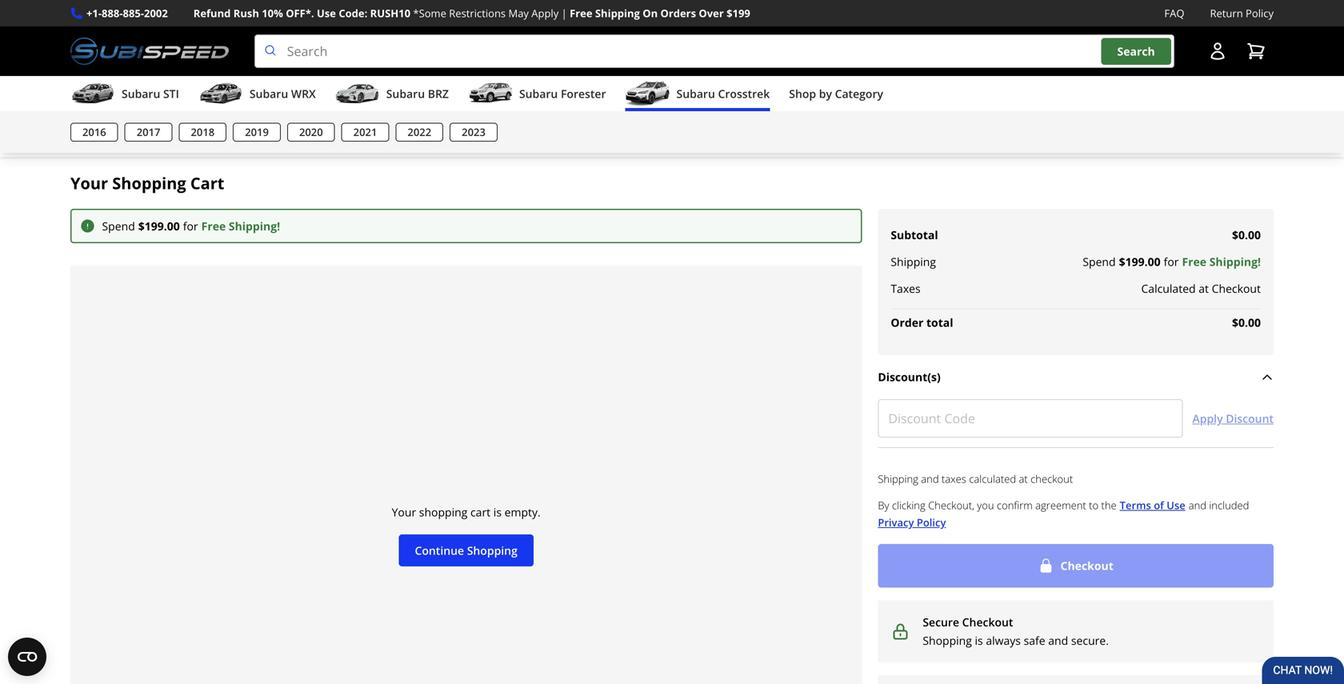 Task type: describe. For each thing, give the bounding box(es) containing it.
safe
[[1024, 633, 1045, 648]]

your shopping cart is empty.
[[392, 505, 541, 520]]

1 horizontal spatial spend
[[1083, 254, 1116, 269]]

1 horizontal spatial $
[[1119, 254, 1125, 269]]

subaru crosstrek
[[677, 86, 770, 101]]

2018 button
[[179, 123, 227, 141]]

subtotal
[[891, 227, 938, 242]]

privacy policy link
[[878, 514, 946, 531]]

checkout inside button
[[1061, 558, 1114, 573]]

by
[[819, 86, 832, 101]]

faq link
[[1165, 5, 1185, 22]]

+1-888-885-2002
[[86, 6, 168, 20]]

off*.
[[286, 6, 314, 20]]

restrictions
[[449, 6, 506, 20]]

button image
[[1208, 42, 1227, 61]]

order
[[891, 315, 924, 330]]

return policy
[[1210, 6, 1274, 20]]

subaru for subaru forester
[[519, 86, 558, 101]]

subaru forester
[[519, 86, 606, 101]]

wrx
[[291, 86, 316, 101]]

apply
[[532, 6, 559, 20]]

is for always
[[975, 633, 983, 648]]

subaru brz
[[386, 86, 449, 101]]

subaru for subaru sti
[[122, 86, 160, 101]]

0 vertical spatial spend
[[102, 218, 135, 233]]

continue
[[415, 543, 464, 558]]

subaru sti button
[[70, 79, 179, 111]]

secure
[[923, 615, 959, 630]]

shopping
[[419, 505, 468, 520]]

subaru crosstrek button
[[625, 79, 770, 111]]

calculated
[[1141, 281, 1196, 296]]

category
[[835, 86, 883, 101]]

policy inside by clicking checkout, you confirm agreement to the terms of use and included privacy policy
[[917, 515, 946, 530]]

your shopping cart
[[70, 172, 224, 194]]

your for your shopping cart is empty.
[[392, 505, 416, 520]]

to
[[1089, 498, 1099, 512]]

subispeed logo image
[[70, 35, 229, 68]]

shop
[[789, 86, 816, 101]]

confirm
[[997, 498, 1033, 512]]

checkout
[[1031, 472, 1073, 486]]

1 vertical spatial 199.00
[[1125, 254, 1161, 269]]

2016
[[82, 125, 106, 139]]

a subaru forester thumbnail image image
[[468, 82, 513, 106]]

2002
[[144, 6, 168, 20]]

1 horizontal spatial for
[[1164, 254, 1179, 269]]

shipping and taxes calculated at checkout
[[878, 472, 1073, 486]]

checkout button
[[878, 544, 1274, 588]]

terms of use link
[[1120, 497, 1186, 514]]

cart
[[470, 505, 491, 520]]

shop by category
[[789, 86, 883, 101]]

subaru forester button
[[468, 79, 606, 111]]

policy inside return policy link
[[1246, 6, 1274, 20]]

over
[[699, 6, 724, 20]]

orders
[[661, 6, 696, 20]]

2023 button
[[450, 123, 498, 141]]

2018
[[191, 125, 215, 139]]

888-
[[102, 6, 123, 20]]

0 horizontal spatial spend $ 199.00 for free shipping!
[[102, 218, 280, 233]]

your for your shopping cart
[[70, 172, 108, 194]]

2020
[[299, 125, 323, 139]]

a subaru sti thumbnail image image
[[70, 82, 115, 106]]

2022
[[408, 125, 431, 139]]

885-
[[123, 6, 144, 20]]

search
[[1117, 44, 1155, 59]]

shop by category button
[[789, 79, 883, 111]]

by
[[878, 498, 889, 512]]

10%
[[262, 6, 283, 20]]

use inside by clicking checkout, you confirm agreement to the terms of use and included privacy policy
[[1167, 498, 1186, 512]]

taxes
[[942, 472, 966, 486]]

calculated
[[969, 472, 1016, 486]]

refund
[[193, 6, 231, 20]]

shopping for continue
[[467, 543, 518, 558]]

subaru wrx button
[[198, 79, 316, 111]]

on
[[643, 6, 658, 20]]

total
[[927, 315, 953, 330]]

checkout,
[[928, 498, 974, 512]]

faq
[[1165, 6, 1185, 20]]

shipping for shipping
[[891, 254, 936, 269]]

sti
[[163, 86, 179, 101]]

secure.
[[1071, 633, 1109, 648]]

may
[[508, 6, 529, 20]]

shipping for shipping and taxes calculated at checkout
[[878, 472, 918, 486]]

|
[[561, 6, 567, 20]]

rush
[[233, 6, 259, 20]]



Task type: vqa. For each thing, say whether or not it's contained in the screenshot.
the rightmost Free
yes



Task type: locate. For each thing, give the bounding box(es) containing it.
subaru up subaru crosstrek element
[[677, 86, 715, 101]]

2 horizontal spatial shopping
[[923, 633, 972, 648]]

at
[[1199, 281, 1209, 296], [1019, 472, 1028, 486]]

0 vertical spatial $0.00
[[1232, 227, 1261, 242]]

of
[[1154, 498, 1164, 512]]

is left always
[[975, 633, 983, 648]]

shipping!
[[229, 218, 280, 233], [1210, 254, 1261, 269]]

your down 2016 dropdown button
[[70, 172, 108, 194]]

1 vertical spatial $0.00
[[1232, 315, 1261, 330]]

2 vertical spatial checkout
[[962, 615, 1013, 630]]

0 vertical spatial use
[[317, 6, 336, 20]]

1 horizontal spatial is
[[975, 633, 983, 648]]

a subaru brz thumbnail image image
[[335, 82, 380, 106]]

1 horizontal spatial spend $ 199.00 for free shipping!
[[1083, 254, 1261, 269]]

shipping left on
[[595, 6, 640, 20]]

subaru left sti on the left
[[122, 86, 160, 101]]

subaru wrx
[[250, 86, 316, 101]]

free down cart on the left of page
[[201, 218, 226, 233]]

search button
[[1101, 38, 1171, 65]]

main element
[[0, 76, 1344, 153]]

0 vertical spatial shipping!
[[229, 218, 280, 233]]

2 vertical spatial shipping
[[878, 472, 918, 486]]

1 vertical spatial shipping
[[891, 254, 936, 269]]

cart
[[190, 172, 224, 194]]

policy
[[1246, 6, 1274, 20], [917, 515, 946, 530]]

1 vertical spatial spend
[[1083, 254, 1116, 269]]

checkout inside 'secure checkout shopping is always safe and secure.'
[[962, 615, 1013, 630]]

2021 button
[[341, 123, 389, 141]]

clicking
[[892, 498, 926, 512]]

0 horizontal spatial for
[[183, 218, 198, 233]]

2022 button
[[396, 123, 443, 141]]

is
[[494, 505, 502, 520], [975, 633, 983, 648]]

0 horizontal spatial checkout
[[962, 615, 1013, 630]]

$0.00 down calculated at checkout
[[1232, 315, 1261, 330]]

shopping for your
[[112, 172, 186, 194]]

1 vertical spatial is
[[975, 633, 983, 648]]

discount(s) button
[[878, 368, 1274, 386]]

$199
[[727, 6, 750, 20]]

2 horizontal spatial and
[[1189, 498, 1207, 512]]

return policy link
[[1210, 5, 1274, 22]]

$0.00 for subtotal
[[1232, 227, 1261, 242]]

0 vertical spatial at
[[1199, 281, 1209, 296]]

is for empty.
[[494, 505, 502, 520]]

spend $ 199.00 for free shipping!
[[102, 218, 280, 233], [1083, 254, 1261, 269]]

continue shopping
[[415, 543, 518, 558]]

use
[[317, 6, 336, 20], [1167, 498, 1186, 512]]

brz
[[428, 86, 449, 101]]

rush10
[[370, 6, 410, 20]]

calculated at checkout
[[1141, 281, 1261, 296]]

2016 button
[[70, 123, 118, 141]]

2019
[[245, 125, 269, 139]]

2 horizontal spatial checkout
[[1212, 281, 1261, 296]]

2 vertical spatial shopping
[[923, 633, 972, 648]]

shopping inside 'secure checkout shopping is always safe and secure.'
[[923, 633, 972, 648]]

1 vertical spatial policy
[[917, 515, 946, 530]]

policy right return
[[1246, 6, 1274, 20]]

2 $0.00 from the top
[[1232, 315, 1261, 330]]

0 vertical spatial $
[[138, 218, 145, 233]]

by clicking checkout, you confirm agreement to the terms of use and included privacy policy
[[878, 498, 1249, 530]]

5 subaru from the left
[[677, 86, 715, 101]]

subaru left wrx
[[250, 86, 288, 101]]

2 vertical spatial free
[[1182, 254, 1207, 269]]

0 horizontal spatial 199.00
[[145, 218, 180, 233]]

1 vertical spatial checkout
[[1061, 558, 1114, 573]]

1 horizontal spatial policy
[[1246, 6, 1274, 20]]

shipping up 'clicking' on the right of page
[[878, 472, 918, 486]]

4 subaru from the left
[[519, 86, 558, 101]]

0 vertical spatial policy
[[1246, 6, 1274, 20]]

subaru brz button
[[335, 79, 449, 111]]

subaru inside dropdown button
[[250, 86, 288, 101]]

subaru crosstrek element
[[0, 111, 1344, 153]]

spend $ 199.00 for free shipping! down cart on the left of page
[[102, 218, 280, 233]]

code:
[[339, 6, 367, 20]]

subaru for subaru crosstrek
[[677, 86, 715, 101]]

use right the off*.
[[317, 6, 336, 20]]

a subaru crosstrek thumbnail image image
[[625, 82, 670, 106]]

spend $ 199.00 for free shipping! up 'calculated' at the right
[[1083, 254, 1261, 269]]

included
[[1209, 498, 1249, 512]]

1 vertical spatial at
[[1019, 472, 1028, 486]]

order total
[[891, 315, 953, 330]]

your left shopping on the bottom
[[392, 505, 416, 520]]

secure checkout shopping is always safe and secure.
[[923, 615, 1109, 648]]

1 vertical spatial free
[[201, 218, 226, 233]]

and right the safe
[[1048, 633, 1068, 648]]

and left included
[[1189, 498, 1207, 512]]

shipping down subtotal on the right top of the page
[[891, 254, 936, 269]]

0 horizontal spatial $
[[138, 218, 145, 233]]

free
[[570, 6, 593, 20], [201, 218, 226, 233], [1182, 254, 1207, 269]]

1 vertical spatial your
[[392, 505, 416, 520]]

1 vertical spatial for
[[1164, 254, 1179, 269]]

0 horizontal spatial at
[[1019, 472, 1028, 486]]

0 horizontal spatial policy
[[917, 515, 946, 530]]

at right 'calculated' at the right
[[1199, 281, 1209, 296]]

2017
[[137, 125, 160, 139]]

2 vertical spatial and
[[1048, 633, 1068, 648]]

you
[[977, 498, 994, 512]]

2023
[[462, 125, 486, 139]]

0 horizontal spatial free
[[201, 218, 226, 233]]

Discount Code field
[[878, 399, 1183, 438]]

privacy
[[878, 515, 914, 530]]

is inside 'secure checkout shopping is always safe and secure.'
[[975, 633, 983, 648]]

1 $0.00 from the top
[[1232, 227, 1261, 242]]

shopping
[[112, 172, 186, 194], [467, 543, 518, 558], [923, 633, 972, 648]]

1 vertical spatial use
[[1167, 498, 1186, 512]]

1 vertical spatial spend $ 199.00 for free shipping!
[[1083, 254, 1261, 269]]

1 horizontal spatial use
[[1167, 498, 1186, 512]]

terms
[[1120, 498, 1151, 512]]

1 horizontal spatial and
[[1048, 633, 1068, 648]]

*some
[[413, 6, 446, 20]]

and left taxes
[[921, 472, 939, 486]]

1 subaru from the left
[[122, 86, 160, 101]]

+1-888-885-2002 link
[[86, 5, 168, 22]]

1 vertical spatial $
[[1119, 254, 1125, 269]]

0 vertical spatial spend $ 199.00 for free shipping!
[[102, 218, 280, 233]]

0 horizontal spatial shipping!
[[229, 218, 280, 233]]

and inside 'secure checkout shopping is always safe and secure.'
[[1048, 633, 1068, 648]]

subaru for subaru wrx
[[250, 86, 288, 101]]

taxes
[[891, 281, 921, 296]]

0 horizontal spatial shopping
[[112, 172, 186, 194]]

for
[[183, 218, 198, 233], [1164, 254, 1179, 269]]

$0.00
[[1232, 227, 1261, 242], [1232, 315, 1261, 330]]

for down cart on the left of page
[[183, 218, 198, 233]]

the
[[1101, 498, 1117, 512]]

3 subaru from the left
[[386, 86, 425, 101]]

is right cart
[[494, 505, 502, 520]]

and inside by clicking checkout, you confirm agreement to the terms of use and included privacy policy
[[1189, 498, 1207, 512]]

0 vertical spatial shipping
[[595, 6, 640, 20]]

subaru left brz
[[386, 86, 425, 101]]

use right of
[[1167, 498, 1186, 512]]

at up 'confirm'
[[1019, 472, 1028, 486]]

shopping down cart
[[467, 543, 518, 558]]

return
[[1210, 6, 1243, 20]]

for up 'calculated' at the right
[[1164, 254, 1179, 269]]

0 vertical spatial is
[[494, 505, 502, 520]]

$0.00 for order total
[[1232, 315, 1261, 330]]

checkout down by clicking checkout, you confirm agreement to the terms of use and included privacy policy
[[1061, 558, 1114, 573]]

1 vertical spatial and
[[1189, 498, 1207, 512]]

$0.00 up calculated at checkout
[[1232, 227, 1261, 242]]

free up calculated at checkout
[[1182, 254, 1207, 269]]

0 horizontal spatial is
[[494, 505, 502, 520]]

search input field
[[254, 35, 1175, 68]]

199.00 up 'calculated' at the right
[[1125, 254, 1161, 269]]

free right the "|"
[[570, 6, 593, 20]]

1 horizontal spatial free
[[570, 6, 593, 20]]

and
[[921, 472, 939, 486], [1189, 498, 1207, 512], [1048, 633, 1068, 648]]

1 horizontal spatial your
[[392, 505, 416, 520]]

continue shopping button
[[399, 534, 534, 566]]

policy down checkout,
[[917, 515, 946, 530]]

1 horizontal spatial at
[[1199, 281, 1209, 296]]

2 subaru from the left
[[250, 86, 288, 101]]

shipping
[[595, 6, 640, 20], [891, 254, 936, 269], [878, 472, 918, 486]]

1 vertical spatial shopping
[[467, 543, 518, 558]]

0 vertical spatial free
[[570, 6, 593, 20]]

2 horizontal spatial free
[[1182, 254, 1207, 269]]

0 vertical spatial for
[[183, 218, 198, 233]]

checkout up always
[[962, 615, 1013, 630]]

0 horizontal spatial spend
[[102, 218, 135, 233]]

subaru for subaru brz
[[386, 86, 425, 101]]

199.00 down your shopping cart
[[145, 218, 180, 233]]

1 vertical spatial shipping!
[[1210, 254, 1261, 269]]

0 vertical spatial your
[[70, 172, 108, 194]]

2017 button
[[125, 123, 172, 141]]

always
[[986, 633, 1021, 648]]

+1-
[[86, 6, 102, 20]]

1 horizontal spatial shipping!
[[1210, 254, 1261, 269]]

1 horizontal spatial shopping
[[467, 543, 518, 558]]

$
[[138, 218, 145, 233], [1119, 254, 1125, 269]]

checkout right 'calculated' at the right
[[1212, 281, 1261, 296]]

0 horizontal spatial your
[[70, 172, 108, 194]]

2020 button
[[287, 123, 335, 141]]

subaru left forester
[[519, 86, 558, 101]]

shopping down "2017" dropdown button in the top of the page
[[112, 172, 186, 194]]

1 horizontal spatial 199.00
[[1125, 254, 1161, 269]]

199.00
[[145, 218, 180, 233], [1125, 254, 1161, 269]]

0 vertical spatial checkout
[[1212, 281, 1261, 296]]

forester
[[561, 86, 606, 101]]

checkout
[[1212, 281, 1261, 296], [1061, 558, 1114, 573], [962, 615, 1013, 630]]

2019 button
[[233, 123, 281, 141]]

0 vertical spatial 199.00
[[145, 218, 180, 233]]

shopping inside button
[[467, 543, 518, 558]]

crosstrek
[[718, 86, 770, 101]]

0 horizontal spatial use
[[317, 6, 336, 20]]

2021
[[353, 125, 377, 139]]

subaru sti
[[122, 86, 179, 101]]

refund rush 10% off*. use code: rush10 *some restrictions may apply | free shipping on orders over $199
[[193, 6, 750, 20]]

0 horizontal spatial and
[[921, 472, 939, 486]]

a subaru wrx thumbnail image image
[[198, 82, 243, 106]]

shopping down secure on the bottom
[[923, 633, 972, 648]]

empty.
[[505, 505, 541, 520]]

1 horizontal spatial checkout
[[1061, 558, 1114, 573]]

open widget image
[[8, 638, 46, 676]]

0 vertical spatial and
[[921, 472, 939, 486]]

0 vertical spatial shopping
[[112, 172, 186, 194]]



